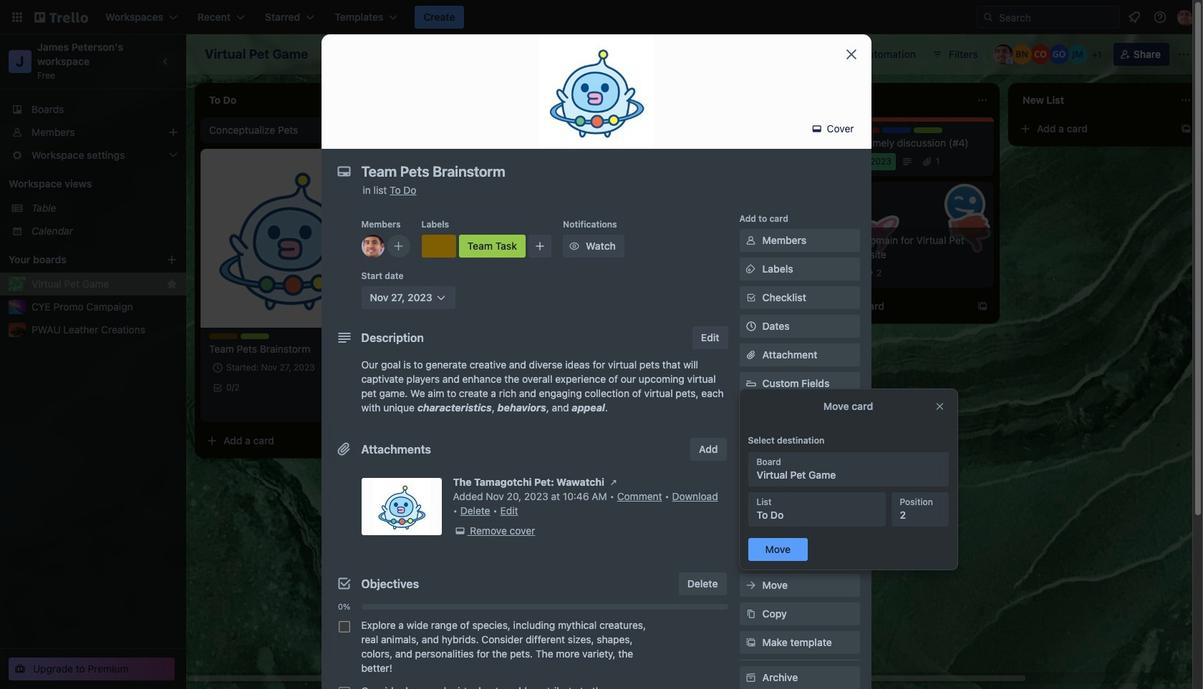 Task type: vqa. For each thing, say whether or not it's contained in the screenshot.
The Click To Unstar Apple Test. It Will Be Removed From Your Starred List. IMAGE
no



Task type: locate. For each thing, give the bounding box(es) containing it.
color: bold lime, title: none image
[[914, 127, 943, 133]]

0 vertical spatial color: bold lime, title: "team task" element
[[459, 235, 526, 258]]

search image
[[983, 11, 994, 23]]

sm image
[[744, 233, 758, 248], [567, 239, 582, 254], [744, 262, 758, 276], [607, 476, 621, 490], [744, 636, 758, 650], [744, 671, 758, 685]]

2 vertical spatial create from template… image
[[367, 435, 378, 447]]

starred icon image
[[166, 279, 178, 290]]

james peterson (jamespeterson93) image
[[993, 44, 1013, 64], [361, 235, 384, 258], [361, 400, 378, 417]]

None checkbox
[[338, 622, 350, 633]]

1 horizontal spatial create from template… image
[[570, 123, 582, 135]]

Search field
[[977, 6, 1120, 29]]

star or unstar board image
[[324, 49, 335, 60]]

2 horizontal spatial create from template… image
[[977, 301, 988, 312]]

close dialog image
[[843, 46, 860, 63]]

0 notifications image
[[1126, 9, 1143, 26]]

1 vertical spatial color: bold lime, title: "team task" element
[[241, 334, 269, 339]]

jeremy miller (jeremymiller198) image
[[1068, 44, 1088, 64]]

add members to card image
[[393, 239, 404, 254]]

primary element
[[0, 0, 1203, 34]]

gary orlando (garyorlando) image
[[1049, 44, 1069, 64]]

sm image
[[810, 122, 824, 136], [453, 524, 467, 539], [744, 579, 758, 593], [744, 607, 758, 622]]

0 horizontal spatial color: bold lime, title: "team task" element
[[241, 334, 269, 339]]

color: red, title: "blocker" element
[[851, 127, 879, 133]]

None checkbox
[[819, 153, 896, 170], [338, 688, 350, 690], [819, 153, 896, 170], [338, 688, 350, 690]]

None submit
[[748, 539, 808, 561]]

customize views image
[[535, 47, 549, 62]]

color: bold lime, title: "team task" element right color: yellow, title: none icon
[[459, 235, 526, 258]]

color: bold lime, title: "team task" element right color: yellow, title: none image
[[241, 334, 269, 339]]

your boards with 3 items element
[[9, 251, 145, 269]]

1 vertical spatial james peterson (jamespeterson93) image
[[361, 235, 384, 258]]

color: green, title: "goal" element
[[819, 127, 848, 133]]

group
[[333, 614, 728, 690]]

color: bold lime, title: "team task" element
[[459, 235, 526, 258], [241, 334, 269, 339]]

None text field
[[354, 159, 827, 185]]

create from template… image
[[570, 123, 582, 135], [977, 301, 988, 312], [367, 435, 378, 447]]



Task type: describe. For each thing, give the bounding box(es) containing it.
2 vertical spatial james peterson (jamespeterson93) image
[[361, 400, 378, 417]]

color: yellow, title: none image
[[209, 334, 238, 339]]

color: yellow, title: none image
[[421, 235, 456, 258]]

james peterson (jamespeterson93) image
[[1177, 9, 1195, 26]]

add board image
[[166, 254, 178, 266]]

Board name text field
[[198, 43, 315, 66]]

1 vertical spatial create from template… image
[[977, 301, 988, 312]]

ben nelson (bennelson96) image
[[1012, 44, 1032, 64]]

0 vertical spatial james peterson (jamespeterson93) image
[[993, 44, 1013, 64]]

0 vertical spatial create from template… image
[[570, 123, 582, 135]]

create from template… image
[[1180, 123, 1192, 135]]

workspace navigation collapse icon image
[[156, 52, 176, 72]]

open information menu image
[[1153, 10, 1167, 24]]

1 horizontal spatial color: bold lime, title: "team task" element
[[459, 235, 526, 258]]

0 horizontal spatial create from template… image
[[367, 435, 378, 447]]

color: blue, title: "fyi" element
[[882, 127, 911, 133]]

christina overa (christinaovera) image
[[1030, 44, 1050, 64]]

show menu image
[[1177, 47, 1191, 62]]



